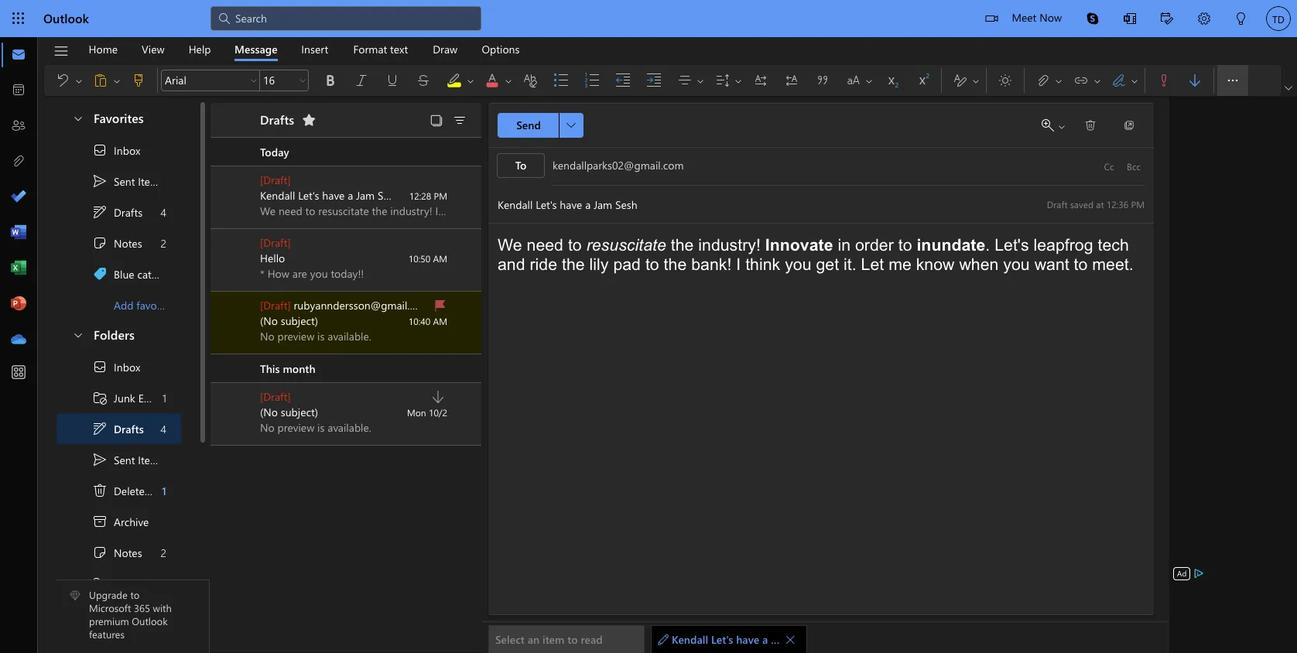 Task type: vqa. For each thing, say whether or not it's contained in the screenshot.
month
yes



Task type: describe. For each thing, give the bounding box(es) containing it.

[[753, 73, 769, 88]]

 tree item
[[57, 383, 181, 413]]

chat
[[114, 576, 136, 591]]


[[93, 73, 108, 88]]

am for no preview is available.
[[433, 315, 448, 328]]

 
[[846, 73, 874, 88]]

drafts inside drafts 
[[260, 111, 294, 127]]

format
[[353, 41, 387, 56]]


[[523, 73, 538, 88]]

4 for first  'tree item' from the bottom
[[161, 422, 166, 436]]

 button inside folders 'tree item'
[[64, 321, 91, 349]]

 button
[[515, 68, 546, 93]]

12:28 pm
[[409, 190, 448, 202]]

 button
[[1149, 68, 1180, 93]]

2  tree item from the top
[[57, 444, 181, 475]]

pad
[[614, 256, 641, 274]]

(no for 
[[260, 405, 278, 420]]

no preview is available. for 
[[260, 420, 372, 435]]

 button
[[377, 68, 408, 93]]

1  tree item from the top
[[57, 197, 181, 228]]

am for * how are you today!!
[[433, 252, 448, 265]]

drafts inside favorites tree
[[114, 205, 143, 220]]

select
[[496, 633, 525, 647]]

 drafts inside tree
[[92, 421, 144, 437]]

hello
[[260, 251, 285, 266]]

bank!
[[692, 256, 732, 274]]

premium features image
[[70, 591, 81, 602]]

resuscitate
[[587, 236, 667, 255]]

jam inside reading pane main content
[[771, 633, 791, 647]]

it.
[[844, 256, 857, 274]]

(no subject) for 
[[260, 405, 318, 420]]

to do image
[[11, 190, 26, 205]]

12:28
[[409, 190, 431, 202]]

kendall let's have a jam sesh
[[260, 188, 400, 203]]

is for 
[[318, 420, 325, 435]]

the left lily
[[562, 256, 585, 274]]

reading pane main content
[[482, 97, 1170, 654]]

10:40 am
[[409, 315, 448, 328]]

 button
[[46, 38, 77, 64]]

10:50 am
[[409, 252, 448, 265]]

outlook inside banner
[[43, 10, 89, 26]]


[[658, 635, 669, 645]]

1  tree item from the top
[[57, 166, 181, 197]]

no for 
[[260, 329, 275, 344]]

people image
[[11, 118, 26, 134]]


[[678, 73, 693, 88]]

a inside main content
[[763, 633, 768, 647]]

deleted
[[114, 484, 151, 498]]

mon
[[407, 407, 426, 419]]

ride
[[530, 256, 558, 274]]

the left bank!
[[664, 256, 687, 274]]

want
[[1035, 256, 1070, 274]]

increase indent image
[[647, 73, 678, 88]]

think
[[746, 256, 781, 274]]

Font size text field
[[260, 71, 296, 90]]

clipboard group
[[47, 65, 154, 96]]

decrease indent image
[[616, 73, 647, 88]]

 inside favorites tree
[[92, 204, 108, 220]]


[[785, 635, 796, 645]]


[[1042, 119, 1055, 132]]

 button
[[315, 68, 346, 93]]

saved
[[1071, 198, 1094, 210]]

more apps image
[[11, 365, 26, 381]]


[[92, 576, 108, 592]]

 right font size text box
[[298, 76, 307, 85]]

. let's leapfrog tech and ride the lily pad to the bank! i think you get it. let me know when you want to meet.
[[498, 236, 1143, 274]]

outlook inside upgrade to microsoft 365 with premium outlook features
[[132, 615, 168, 628]]

 archive
[[92, 514, 149, 530]]

 drafts inside favorites tree
[[92, 204, 143, 220]]

basic text group
[[161, 65, 946, 96]]

 inside folders 'tree item'
[[72, 329, 84, 341]]

 notes inside favorites tree
[[92, 235, 142, 251]]

 inbox for 
[[92, 359, 140, 375]]

this month
[[260, 361, 316, 376]]

inbox for 
[[114, 360, 140, 374]]

 junk email 1
[[92, 390, 166, 406]]

get
[[816, 256, 839, 274]]

files image
[[11, 154, 26, 170]]

outlook link
[[43, 0, 89, 37]]

 button down message button
[[248, 70, 260, 91]]

subscript image
[[884, 73, 915, 88]]

 inside  
[[734, 76, 743, 86]]

message
[[235, 41, 278, 56]]

365
[[134, 602, 150, 615]]

 inside  
[[1055, 76, 1064, 86]]

 button
[[990, 68, 1021, 93]]

 notes inside tree
[[92, 545, 142, 561]]

 for 
[[1085, 119, 1097, 132]]

td image
[[1267, 6, 1292, 31]]


[[354, 73, 369, 88]]

available. for 
[[328, 420, 372, 435]]

available. for 
[[328, 329, 372, 344]]

drafts 
[[260, 111, 317, 128]]

home
[[89, 41, 118, 56]]

is for 
[[318, 329, 325, 344]]

sesh inside reading pane main content
[[794, 633, 816, 647]]

cc button
[[1097, 154, 1122, 179]]

 button
[[808, 68, 839, 93]]

1 inside the  junk email 1
[[162, 391, 166, 405]]

 button inside clipboard group
[[111, 68, 123, 93]]

2  from the top
[[92, 545, 108, 561]]

 button down draw button
[[439, 65, 478, 96]]

a inside list box
[[348, 188, 353, 203]]

3  button from the left
[[503, 68, 515, 93]]

 button
[[1112, 0, 1149, 39]]

 button inside clipboard group
[[73, 68, 85, 93]]

inbox for 
[[114, 143, 140, 158]]

preview for 
[[278, 329, 315, 344]]

let's for .
[[995, 236, 1029, 255]]

.
[[986, 236, 991, 255]]

let's for kendall
[[298, 188, 319, 203]]

folders
[[94, 327, 135, 343]]

 button
[[1218, 65, 1249, 96]]


[[217, 11, 232, 26]]

 button
[[426, 109, 448, 131]]

2  from the top
[[92, 452, 108, 468]]

0 vertical spatial 
[[1285, 84, 1293, 92]]

 button inside include group
[[1092, 68, 1104, 93]]

2 inside favorites tree
[[161, 236, 166, 250]]

when
[[960, 256, 999, 274]]

an
[[528, 633, 540, 647]]

kendallparks02@gmail.com
[[553, 158, 684, 172]]

include group
[[1028, 65, 1142, 96]]

excel image
[[11, 261, 26, 276]]

To text field
[[553, 158, 1097, 175]]

send
[[517, 118, 541, 132]]

message button
[[223, 37, 289, 61]]

 inside the  
[[1093, 76, 1103, 86]]

message list section
[[211, 99, 482, 653]]


[[385, 73, 400, 88]]

2  button from the left
[[465, 68, 477, 93]]

items for first  tree item from the bottom
[[138, 453, 164, 467]]

 inside  
[[865, 76, 874, 86]]

me
[[889, 256, 912, 274]]

favorites tree
[[57, 98, 181, 321]]


[[53, 43, 69, 59]]

 tree item for 
[[57, 352, 181, 383]]

numbering image
[[585, 73, 616, 88]]

no for 
[[260, 420, 275, 435]]

tab list inside application
[[77, 37, 532, 61]]

have inside reading pane main content
[[736, 633, 760, 647]]

junk
[[114, 391, 135, 405]]

draw button
[[421, 37, 469, 61]]

 button right font size text box
[[297, 70, 309, 91]]

kendall inside reading pane main content
[[672, 633, 709, 647]]

4 [draft] from the top
[[260, 389, 291, 404]]

 button
[[85, 68, 111, 93]]


[[131, 73, 146, 88]]

 inside tree
[[92, 421, 108, 437]]

subject) for 
[[281, 405, 318, 420]]

i
[[737, 256, 741, 274]]

 button
[[1223, 0, 1261, 39]]


[[986, 12, 998, 25]]

2 horizontal spatial you
[[1004, 256, 1030, 274]]

(no for 
[[260, 314, 278, 328]]

word image
[[11, 225, 26, 241]]

draft saved at 12:36 pm
[[1047, 198, 1145, 210]]

[draft] rubyanndersson@gmail.com 
[[260, 298, 448, 314]]

today heading
[[211, 138, 482, 166]]

 for  deleted items
[[92, 483, 108, 499]]

 button
[[1180, 68, 1211, 93]]

2 vertical spatial let's
[[712, 633, 734, 647]]


[[1161, 12, 1174, 25]]

Add a subject text field
[[489, 192, 1034, 217]]

 button
[[1114, 113, 1145, 138]]

 tree item
[[57, 259, 181, 290]]

 inbox for 
[[92, 142, 140, 158]]

 
[[1036, 73, 1064, 88]]

sent inside favorites tree
[[114, 174, 135, 189]]



Task type: locate. For each thing, give the bounding box(es) containing it.
mail image
[[11, 47, 26, 63]]

 
[[678, 73, 705, 88]]

are
[[293, 266, 307, 281]]

1 4 from the top
[[161, 205, 166, 220]]

kendall down today in the top left of the page
[[260, 188, 295, 203]]

need
[[527, 236, 564, 255]]

to inside upgrade to microsoft 365 with premium outlook features
[[130, 589, 140, 602]]

format text button
[[342, 37, 420, 61]]

a down 'today' heading
[[348, 188, 353, 203]]

2  tree item from the top
[[57, 413, 181, 444]]


[[452, 113, 468, 129]]

 inside  
[[74, 76, 84, 86]]

let's right . on the right of page
[[995, 236, 1029, 255]]

1 vertical spatial available.
[[328, 420, 372, 435]]

1  tree item from the top
[[57, 228, 181, 259]]


[[953, 73, 969, 88]]

 inbox down favorites tree item
[[92, 142, 140, 158]]

 button
[[1282, 81, 1296, 96], [559, 113, 584, 138]]

 for 
[[92, 142, 108, 158]]

1 available. from the top
[[328, 329, 372, 344]]

(no up 'this'
[[260, 314, 278, 328]]

0 vertical spatial  drafts
[[92, 204, 143, 220]]

0 horizontal spatial 
[[92, 483, 108, 499]]

2 no from the top
[[260, 420, 275, 435]]

 button left the folders
[[64, 321, 91, 349]]

0 vertical spatial have
[[322, 188, 345, 203]]

0 vertical spatial  notes
[[92, 235, 142, 251]]

1 vertical spatial subject)
[[281, 405, 318, 420]]

items up ' deleted items'
[[138, 453, 164, 467]]

*
[[260, 266, 265, 281]]

1 vertical spatial 
[[92, 421, 108, 437]]

we need to resuscitate the industry! innovate in order to inundate
[[498, 236, 986, 255]]

 button
[[1186, 0, 1223, 39]]

1 vertical spatial  tree item
[[57, 413, 181, 444]]

0 horizontal spatial kendall
[[260, 188, 295, 203]]

a left  button
[[763, 633, 768, 647]]

12:36
[[1107, 198, 1129, 210]]

1 vertical spatial notes
[[114, 545, 142, 560]]

Select a message checkbox
[[229, 239, 260, 264], [229, 393, 260, 418]]

1 no preview is available. from the top
[[260, 329, 372, 344]]

1  tree item from the top
[[57, 135, 181, 166]]


[[416, 73, 431, 88]]

0 vertical spatial jam
[[356, 188, 375, 203]]

1 right junk
[[162, 391, 166, 405]]

 
[[1112, 73, 1140, 88]]

 inside favorites tree
[[92, 235, 108, 251]]

2 sent from the top
[[114, 453, 135, 467]]

1 vertical spatial inbox
[[114, 360, 140, 374]]

1 vertical spatial (no subject)
[[260, 405, 318, 420]]

you right are
[[310, 266, 328, 281]]

0 horizontal spatial have
[[322, 188, 345, 203]]

 button
[[1066, 68, 1092, 93]]

items for 2nd  tree item from the bottom of the application containing we need to
[[138, 174, 164, 189]]

 search field
[[211, 0, 482, 35]]

you inside 'message list no items selected' list box
[[310, 266, 328, 281]]

sent down favorites tree item
[[114, 174, 135, 189]]

view
[[142, 41, 165, 56]]


[[1199, 12, 1211, 25]]

1 vertical spatial  button
[[559, 113, 584, 138]]

2  inbox from the top
[[92, 359, 140, 375]]

application
[[0, 0, 1298, 654]]

1 horizontal spatial kendall
[[672, 633, 709, 647]]

 inside  
[[1130, 76, 1140, 86]]

 button
[[73, 68, 85, 93], [465, 68, 477, 93], [503, 68, 515, 93], [1092, 68, 1104, 93]]

preview up month
[[278, 329, 315, 344]]

0 vertical spatial (no
[[260, 314, 278, 328]]

 up 
[[92, 545, 108, 561]]

2  notes from the top
[[92, 545, 142, 561]]

insert
[[301, 41, 329, 56]]

 button
[[346, 68, 377, 93]]

 
[[93, 73, 122, 88]]

 inside  
[[1058, 122, 1067, 132]]

 button left the font color "icon"
[[465, 68, 477, 93]]

0 vertical spatial (no subject)
[[260, 314, 318, 328]]

2 select a message checkbox from the top
[[229, 393, 260, 418]]

2 2 from the top
[[161, 545, 166, 560]]

meet
[[1012, 10, 1037, 25]]

inbox up the  junk email 1
[[114, 360, 140, 374]]

0 horizontal spatial 
[[567, 121, 576, 130]]

1 vertical spatial am
[[433, 315, 448, 328]]

tree
[[57, 352, 181, 654]]

select a message checkbox for (no subject)
[[229, 302, 260, 327]]

 button
[[777, 68, 808, 93]]

email
[[138, 391, 164, 405]]

outlook up 
[[43, 10, 89, 26]]

0 vertical spatial outlook
[[43, 10, 89, 26]]

pm right 12:36
[[1132, 198, 1145, 210]]

1 right deleted
[[162, 484, 166, 498]]

1 horizontal spatial a
[[763, 633, 768, 647]]

1 select a message checkbox from the top
[[229, 177, 260, 201]]

to
[[515, 158, 527, 173]]

item
[[543, 633, 565, 647]]

 sent items for first  tree item from the bottom
[[92, 452, 164, 468]]

let's right ""
[[712, 633, 734, 647]]

this month heading
[[211, 355, 482, 383]]

1 horizontal spatial 
[[1085, 119, 1097, 132]]

 drafts
[[92, 204, 143, 220], [92, 421, 144, 437]]

 tree item
[[57, 475, 181, 506]]

 sent items for 2nd  tree item from the bottom of the application containing we need to
[[92, 173, 164, 189]]

 right 
[[112, 76, 122, 86]]

1  button from the left
[[73, 68, 85, 93]]

select a message checkbox down *
[[229, 302, 260, 327]]

2 up category at left
[[161, 236, 166, 250]]

 right 
[[1055, 76, 1064, 86]]

(no subject) down this month
[[260, 405, 318, 420]]

 up 
[[92, 235, 108, 251]]

 left the folders
[[72, 329, 84, 341]]

premium
[[89, 615, 129, 628]]

innovate
[[766, 236, 834, 255]]

outlook right premium
[[132, 615, 168, 628]]

to inside button
[[568, 633, 578, 647]]

drafts heading
[[240, 103, 322, 137]]

 up ''
[[92, 483, 108, 499]]

notes inside favorites tree
[[114, 236, 142, 250]]

1 vertical spatial no
[[260, 420, 275, 435]]


[[55, 73, 70, 88]]

1 (no subject) from the top
[[260, 314, 318, 328]]

0 vertical spatial is
[[318, 329, 325, 344]]

 tree item
[[57, 568, 181, 599]]

 button right 
[[73, 68, 85, 93]]

tab list containing home
[[77, 37, 532, 61]]

 inside favorites tree
[[92, 142, 108, 158]]

1 vertical spatial outlook
[[132, 615, 168, 628]]

help button
[[177, 37, 223, 61]]

0 vertical spatial a
[[348, 188, 353, 203]]

 left '' button
[[504, 76, 513, 86]]

 tree item for 
[[57, 135, 181, 166]]

favorites tree item
[[57, 104, 181, 135]]

 right ""
[[1058, 122, 1067, 132]]

2 [draft] from the top
[[260, 235, 291, 250]]

notes inside tree
[[114, 545, 142, 560]]

0 vertical spatial subject)
[[281, 314, 318, 328]]

items inside ' deleted items'
[[154, 484, 180, 498]]

 for 
[[92, 359, 108, 375]]

1 vertical spatial is
[[318, 420, 325, 435]]

0 vertical spatial available.
[[328, 329, 372, 344]]

1 select a message checkbox from the top
[[229, 239, 260, 264]]

order
[[856, 236, 894, 255]]

0 horizontal spatial you
[[310, 266, 328, 281]]

0 horizontal spatial  button
[[559, 113, 584, 138]]

sesh inside 'message list no items selected' list box
[[378, 188, 400, 203]]

pm inside reading pane main content
[[1132, 198, 1145, 210]]

1 inside  tree item
[[162, 484, 166, 498]]

insert button
[[290, 37, 340, 61]]

 tree item
[[57, 135, 181, 166], [57, 352, 181, 383]]

(no subject) up this month
[[260, 314, 318, 328]]

 tree item down favorites tree item
[[57, 166, 181, 197]]

 tree item
[[57, 506, 181, 537]]

 inside favorites tree
[[92, 173, 108, 189]]

1 vertical spatial 
[[92, 452, 108, 468]]

have down 'today' heading
[[322, 188, 345, 203]]

 down   at the top left of the page
[[72, 112, 84, 124]]

1  drafts from the top
[[92, 204, 143, 220]]

powerpoint image
[[11, 297, 26, 312]]


[[92, 390, 108, 406]]

1 vertical spatial  tree item
[[57, 537, 181, 568]]

 button down   at the top left of the page
[[64, 104, 91, 132]]

0 vertical spatial notes
[[114, 236, 142, 250]]

[draft] down 'this'
[[260, 389, 291, 404]]

1 [draft] from the top
[[260, 173, 291, 187]]

font color image
[[485, 73, 516, 88]]

1 vertical spatial 
[[92, 545, 108, 561]]

kendall right ""
[[672, 633, 709, 647]]

 right 
[[734, 76, 743, 86]]

0 vertical spatial  sent items
[[92, 173, 164, 189]]

Search for email, meetings, files and more. field
[[234, 10, 472, 26]]

Font text field
[[162, 71, 247, 90]]

2 inbox from the top
[[114, 360, 140, 374]]

tags group
[[1149, 65, 1211, 96]]


[[92, 235, 108, 251], [92, 545, 108, 561]]

0 vertical spatial 
[[92, 142, 108, 158]]

drafts left the 
[[260, 111, 294, 127]]

let's inside 'message list no items selected' list box
[[298, 188, 319, 203]]

let's down 'today' heading
[[298, 188, 319, 203]]

2 1 from the top
[[162, 484, 166, 498]]

1 vertical spatial drafts
[[114, 205, 143, 220]]

blue
[[114, 267, 134, 281]]

1 (no from the top
[[260, 314, 278, 328]]

we
[[498, 236, 522, 255]]

[draft] down the "how"
[[260, 298, 291, 313]]

no down 'this'
[[260, 420, 275, 435]]

select a message checkbox for hello
[[229, 239, 260, 264]]

0 vertical spatial am
[[433, 252, 448, 265]]

0 vertical spatial  button
[[1282, 81, 1296, 96]]

meet.
[[1093, 256, 1134, 274]]

 sent items down favorites tree item
[[92, 173, 164, 189]]

1 vertical spatial 4
[[161, 422, 166, 436]]

1  from the top
[[92, 204, 108, 220]]

0 vertical spatial no preview is available.
[[260, 329, 372, 344]]

message list no items selected list box
[[211, 138, 482, 653]]

2 is from the top
[[318, 420, 325, 435]]

 drafts down  tree item
[[92, 421, 144, 437]]


[[1085, 119, 1097, 132], [92, 483, 108, 499]]

2  tree item from the top
[[57, 537, 181, 568]]


[[1236, 12, 1248, 25]]

inbox inside favorites tree
[[114, 143, 140, 158]]

4  button from the left
[[1092, 68, 1104, 93]]

drafts down the  junk email 1
[[114, 422, 144, 436]]

1 vertical spatial  drafts
[[92, 421, 144, 437]]

select a message checkbox for kendall let's have a jam sesh
[[229, 177, 260, 201]]

 sent items inside favorites tree
[[92, 173, 164, 189]]

application containing we need to
[[0, 0, 1298, 654]]

drafts inside tree
[[114, 422, 144, 436]]

how
[[268, 266, 290, 281]]

folders tree item
[[57, 321, 181, 352]]

1 horizontal spatial let's
[[712, 633, 734, 647]]

1 horizontal spatial outlook
[[132, 615, 168, 628]]

1 1 from the top
[[162, 391, 166, 405]]

 right 
[[1130, 76, 1140, 86]]

1 no from the top
[[260, 329, 275, 344]]

the
[[671, 236, 694, 255], [562, 256, 585, 274], [664, 256, 687, 274]]

1 am from the top
[[433, 252, 448, 265]]

0 horizontal spatial pm
[[434, 190, 448, 202]]

microsoft
[[89, 602, 131, 615]]

bcc button
[[1122, 154, 1147, 179]]

send button
[[498, 113, 560, 138]]

tree containing 
[[57, 352, 181, 654]]

0 vertical spatial drafts
[[260, 111, 294, 127]]

1 horizontal spatial you
[[785, 256, 812, 274]]

select a message checkbox up *
[[229, 239, 260, 264]]

 button
[[1075, 0, 1112, 37]]

the up bank!
[[671, 236, 694, 255]]

[draft] inside [draft] rubyanndersson@gmail.com 
[[260, 298, 291, 313]]

2 notes from the top
[[114, 545, 142, 560]]

1 is from the top
[[318, 329, 325, 344]]

lily
[[590, 256, 609, 274]]

 button left 
[[503, 68, 515, 93]]

1 vertical spatial kendall
[[672, 633, 709, 647]]

2 am from the top
[[433, 315, 448, 328]]

pm inside 'message list no items selected' list box
[[434, 190, 448, 202]]

subject)
[[281, 314, 318, 328], [281, 405, 318, 420]]

1 vertical spatial sent
[[114, 453, 135, 467]]

1 vertical spatial select a message checkbox
[[229, 302, 260, 327]]

1 notes from the top
[[114, 236, 142, 250]]

1 vertical spatial jam
[[771, 633, 791, 647]]

2 available. from the top
[[328, 420, 372, 435]]

1 preview from the top
[[278, 329, 315, 344]]

1 horizontal spatial  button
[[1282, 81, 1296, 96]]

no up 'this'
[[260, 329, 275, 344]]

 right 
[[696, 76, 705, 86]]

you down innovate
[[785, 256, 812, 274]]

2  from the top
[[92, 359, 108, 375]]

bullets image
[[554, 73, 585, 88]]

1  from the top
[[92, 142, 108, 158]]

4 for second  'tree item' from the bottom of the application containing we need to
[[161, 205, 166, 220]]


[[1112, 73, 1127, 88]]

 right  at the right of page
[[972, 76, 981, 86]]

select a message checkbox down 'this'
[[229, 393, 260, 418]]

[draft] down today in the top left of the page
[[260, 173, 291, 187]]

 inside  
[[112, 76, 122, 86]]

2  drafts from the top
[[92, 421, 144, 437]]

0 vertical spatial let's
[[298, 188, 319, 203]]

2 (no subject) from the top
[[260, 405, 318, 420]]

 right send button
[[567, 121, 576, 130]]

2 preview from the top
[[278, 420, 315, 435]]

1 vertical spatial 
[[92, 483, 108, 499]]

let's inside the . let's leapfrog tech and ride the lily pad to the bank! i think you get it. let me know when you want to meet.
[[995, 236, 1029, 255]]

2 vertical spatial drafts
[[114, 422, 144, 436]]

let's
[[298, 188, 319, 203], [995, 236, 1029, 255], [712, 633, 734, 647]]

10:50
[[409, 252, 431, 265]]

 inside  button
[[1085, 119, 1097, 132]]

1 vertical spatial preview
[[278, 420, 315, 435]]

 tree item down favorites
[[57, 135, 181, 166]]

tree inside application
[[57, 352, 181, 654]]

0 vertical spatial 
[[92, 204, 108, 220]]

 down the 
[[92, 421, 108, 437]]

0 vertical spatial select a message checkbox
[[229, 239, 260, 264]]

3 [draft] from the top
[[260, 298, 291, 313]]

calendar image
[[11, 83, 26, 98]]

 down favorites tree item
[[92, 173, 108, 189]]

1  from the top
[[92, 235, 108, 251]]

 button inside reading pane main content
[[559, 113, 584, 138]]

kendall
[[260, 188, 295, 203], [672, 633, 709, 647]]

1 vertical spatial (no
[[260, 405, 278, 420]]

 inside  tree item
[[92, 483, 108, 499]]

0 vertical spatial  inbox
[[92, 142, 140, 158]]

 up 
[[92, 204, 108, 220]]

notes up blue
[[114, 236, 142, 250]]

 right 
[[74, 76, 84, 86]]

 deleted items
[[92, 483, 180, 499]]

select a message checkbox for (no subject)
[[229, 393, 260, 418]]

 tree item
[[57, 228, 181, 259], [57, 537, 181, 568]]

2 horizontal spatial let's
[[995, 236, 1029, 255]]

items right deleted
[[154, 484, 180, 498]]

0 vertical spatial 
[[1085, 119, 1097, 132]]

leapfrog
[[1034, 236, 1094, 255]]

 drafts up the  tree item
[[92, 204, 143, 220]]

 right 
[[865, 76, 874, 86]]

have inside 'message list no items selected' list box
[[322, 188, 345, 203]]

 left font size text box
[[249, 76, 259, 85]]


[[1188, 73, 1203, 88]]

2 subject) from the top
[[281, 405, 318, 420]]

1 horizontal spatial pm
[[1132, 198, 1145, 210]]

1 vertical spatial no preview is available.
[[260, 420, 372, 435]]

1 horizontal spatial sesh
[[794, 633, 816, 647]]

 inside  
[[696, 76, 705, 86]]

you left want
[[1004, 256, 1030, 274]]

1  inbox from the top
[[92, 142, 140, 158]]

no preview is available.
[[260, 329, 372, 344], [260, 420, 372, 435]]

1 vertical spatial sesh
[[794, 633, 816, 647]]

0 vertical spatial  tree item
[[57, 197, 181, 228]]

0 vertical spatial  tree item
[[57, 135, 181, 166]]

1 horizontal spatial have
[[736, 633, 760, 647]]

 button right 
[[1092, 68, 1104, 93]]


[[1226, 73, 1241, 88]]

1 vertical spatial 
[[567, 121, 576, 130]]

jam inside 'message list no items selected' list box
[[356, 188, 375, 203]]

text
[[390, 41, 408, 56]]

 tree item
[[57, 197, 181, 228], [57, 413, 181, 444]]

 notes
[[92, 235, 142, 251], [92, 545, 142, 561]]

1 vertical spatial 1
[[162, 484, 166, 498]]


[[1285, 84, 1293, 92], [567, 121, 576, 130]]

1 vertical spatial  sent items
[[92, 452, 164, 468]]

1  notes from the top
[[92, 235, 142, 251]]

2  tree item from the top
[[57, 352, 181, 383]]

items down favorites tree item
[[138, 174, 164, 189]]

0 vertical spatial sent
[[114, 174, 135, 189]]

 button right send
[[559, 113, 584, 138]]

2 4 from the top
[[161, 422, 166, 436]]

2 select a message checkbox from the top
[[229, 302, 260, 327]]

4 down the email
[[161, 422, 166, 436]]

 down favorites tree item
[[92, 142, 108, 158]]

1 2 from the top
[[161, 236, 166, 250]]

meet now
[[1012, 10, 1062, 25]]

1 sent from the top
[[114, 174, 135, 189]]

2  from the top
[[92, 421, 108, 437]]

 button right 
[[111, 68, 123, 93]]

inbox down favorites tree item
[[114, 143, 140, 158]]

1 vertical spatial  tree item
[[57, 352, 181, 383]]

1 vertical spatial have
[[736, 633, 760, 647]]

1 vertical spatial let's
[[995, 236, 1029, 255]]

10:40
[[409, 315, 431, 328]]

no preview is available. up month
[[260, 329, 372, 344]]

0 vertical spatial 4
[[161, 205, 166, 220]]

0 vertical spatial no
[[260, 329, 275, 344]]

 tree item
[[57, 166, 181, 197], [57, 444, 181, 475]]

1  sent items from the top
[[92, 173, 164, 189]]

no preview is available. for 
[[260, 329, 372, 344]]

 kendall let's have a jam sesh
[[658, 633, 816, 647]]

 button down options button
[[477, 65, 516, 96]]

tab list
[[77, 37, 532, 61]]

1 vertical spatial  notes
[[92, 545, 142, 561]]

Message body, press Alt+F10 to exit text field
[[498, 236, 1145, 451]]

 button
[[448, 109, 472, 131]]

0 horizontal spatial let's
[[298, 188, 319, 203]]

0 vertical spatial  tree item
[[57, 166, 181, 197]]

select an item to read
[[496, 633, 603, 647]]

4 inside tree
[[161, 422, 166, 436]]

superscript image
[[915, 73, 946, 88]]

 inbox
[[92, 142, 140, 158], [92, 359, 140, 375]]

1 vertical spatial a
[[763, 633, 768, 647]]

subject) down are
[[281, 314, 318, 328]]

4 up category at left
[[161, 205, 166, 220]]

1 horizontal spatial jam
[[771, 633, 791, 647]]

1 vertical spatial  tree item
[[57, 444, 181, 475]]

am down 
[[433, 315, 448, 328]]

0 vertical spatial sesh
[[378, 188, 400, 203]]

draft
[[1047, 198, 1068, 210]]

1  from the top
[[92, 173, 108, 189]]

set your advertising preferences image
[[1193, 568, 1206, 580]]

 inside  
[[972, 76, 981, 86]]

today!!
[[331, 266, 364, 281]]

 left the font color "icon"
[[466, 76, 475, 86]]

text highlight color image
[[447, 73, 478, 88]]

onedrive image
[[11, 332, 26, 348]]

 inbox inside tree
[[92, 359, 140, 375]]

 button right  in the top right of the page
[[1282, 81, 1296, 96]]

1 inbox from the top
[[114, 143, 140, 158]]

have left 
[[736, 633, 760, 647]]

 inbox down folders 'tree item'
[[92, 359, 140, 375]]

 tree item down  archive
[[57, 537, 181, 568]]

 
[[1042, 119, 1067, 132]]

preview down month
[[278, 420, 315, 435]]

sent
[[114, 174, 135, 189], [114, 453, 135, 467]]

0 vertical spatial preview
[[278, 329, 315, 344]]

add favorite tree item
[[57, 290, 181, 321]]

kendall inside 'message list no items selected' list box
[[260, 188, 295, 203]]

2 (no from the top
[[260, 405, 278, 420]]

subject) down month
[[281, 405, 318, 420]]

0 vertical spatial items
[[138, 174, 164, 189]]

0 vertical spatial 2
[[161, 236, 166, 250]]

 tree item up junk
[[57, 352, 181, 383]]

inbox inside tree
[[114, 360, 140, 374]]

1 subject) from the top
[[281, 314, 318, 328]]

Select a message checkbox
[[229, 177, 260, 201], [229, 302, 260, 327]]

 button inside favorites tree item
[[64, 104, 91, 132]]

 
[[715, 73, 743, 88]]

left-rail-appbar navigation
[[3, 37, 34, 358]]

select a message checkbox down today in the top left of the page
[[229, 177, 260, 201]]

0 vertical spatial 
[[92, 235, 108, 251]]

4 inside favorites tree
[[161, 205, 166, 220]]

0 horizontal spatial a
[[348, 188, 353, 203]]

 up the 
[[92, 359, 108, 375]]

you
[[785, 256, 812, 274], [1004, 256, 1030, 274], [310, 266, 328, 281]]

favorites
[[94, 110, 144, 126]]

1 vertical spatial select a message checkbox
[[229, 393, 260, 418]]

at
[[1097, 198, 1105, 210]]

(no subject) for 
[[260, 314, 318, 328]]

preview for 
[[278, 420, 315, 435]]

 inside reading pane main content
[[567, 121, 576, 130]]

 button
[[123, 68, 154, 93]]

1 vertical spatial  inbox
[[92, 359, 140, 375]]

2
[[161, 236, 166, 250], [161, 545, 166, 560]]

items inside favorites tree
[[138, 174, 164, 189]]

subject) for 
[[281, 314, 318, 328]]

available. down 'this month' heading
[[328, 420, 372, 435]]


[[1157, 73, 1172, 88]]

no preview is available. down month
[[260, 420, 372, 435]]

outlook banner
[[0, 0, 1298, 39]]

 inside favorites tree item
[[72, 112, 84, 124]]

 tree item up deleted
[[57, 444, 181, 475]]

 inbox inside favorites tree
[[92, 142, 140, 158]]

tech
[[1098, 236, 1130, 255]]

[draft] up hello
[[260, 235, 291, 250]]

 notes up the  tree item
[[92, 235, 142, 251]]

draw
[[433, 41, 458, 56]]

0 vertical spatial inbox
[[114, 143, 140, 158]]

1 horizontal spatial 
[[1285, 84, 1293, 92]]

0 horizontal spatial sesh
[[378, 188, 400, 203]]

rubyanndersson@gmail.com
[[294, 298, 431, 313]]

2  sent items from the top
[[92, 452, 164, 468]]

10/2
[[429, 407, 448, 419]]


[[1087, 12, 1100, 25]]

 chat
[[92, 576, 136, 592]]

0 vertical spatial 
[[92, 173, 108, 189]]

 right 
[[1093, 76, 1103, 86]]


[[92, 142, 108, 158], [92, 359, 108, 375]]

2 no preview is available. from the top
[[260, 420, 372, 435]]



